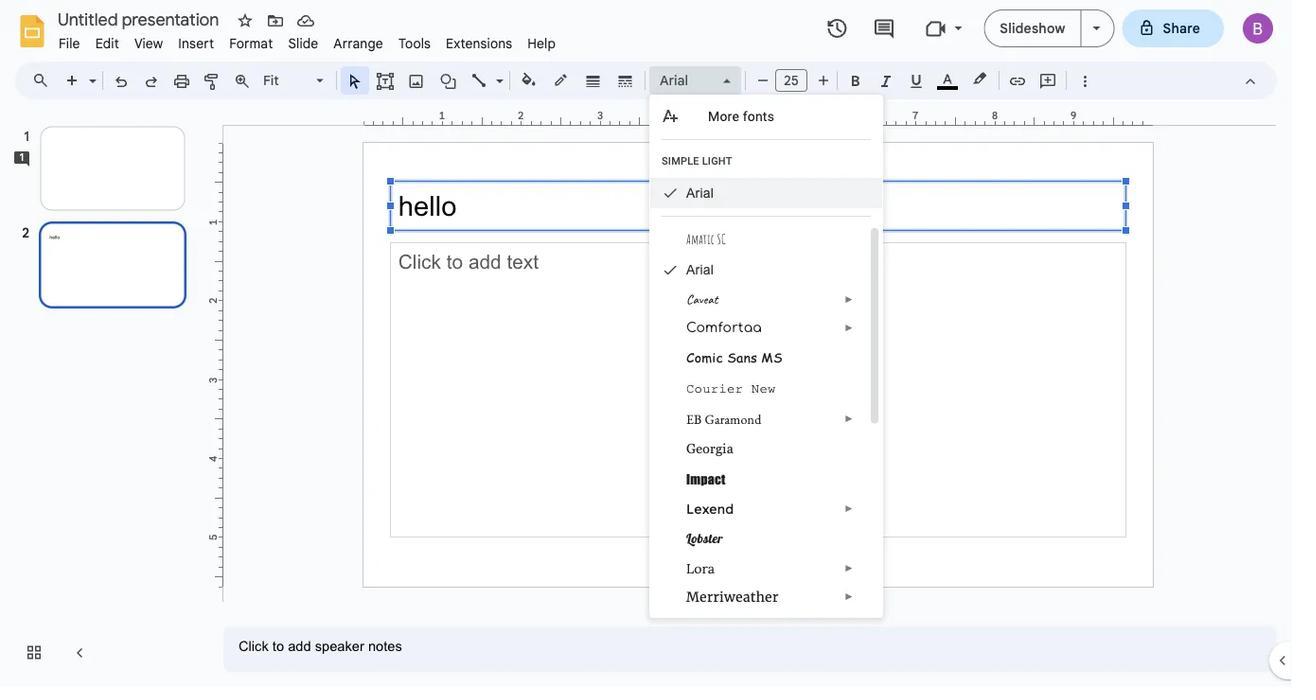 Task type: vqa. For each thing, say whether or not it's contained in the screenshot.
top e
no



Task type: describe. For each thing, give the bounding box(es) containing it.
caveat
[[687, 291, 718, 308]]

garamond
[[705, 410, 762, 428]]

simple
[[662, 155, 700, 167]]

courier new
[[687, 382, 776, 397]]

shape image
[[438, 67, 460, 94]]

► for lora
[[845, 563, 854, 574]]

Menus field
[[24, 67, 65, 94]]

edit
[[95, 35, 119, 52]]

tools menu item
[[391, 32, 439, 54]]

more
[[708, 108, 740, 124]]

lexend
[[687, 501, 734, 517]]

checkbox item inside comic sans ms menu
[[651, 611, 867, 640]]

amatic sc
[[687, 231, 726, 248]]

menu bar banner
[[0, 0, 1293, 687]]

Zoom field
[[258, 67, 332, 95]]

comic sans ms
[[687, 348, 783, 366]]

ms
[[762, 348, 783, 366]]

insert menu item
[[171, 32, 222, 54]]

share
[[1163, 20, 1201, 36]]

presentation options image
[[1093, 27, 1101, 30]]

simple light menu item
[[662, 153, 837, 172]]

comic sans ms menu
[[650, 95, 883, 640]]

main toolbar
[[56, 66, 1100, 97]]

file menu item
[[51, 32, 88, 54]]

simple light
[[662, 155, 733, 167]]

fill color: transparent image
[[518, 67, 540, 92]]

navigation inside comic sans ms application
[[0, 107, 208, 687]]

► for merriweather
[[845, 591, 854, 602]]

amatic
[[687, 231, 715, 248]]

extensions
[[446, 35, 513, 52]]

light
[[702, 155, 733, 167]]

menu bar inside menu bar 'banner'
[[51, 25, 564, 56]]

merriweather
[[687, 589, 779, 606]]

file
[[59, 35, 80, 52]]

impact
[[687, 471, 726, 487]]

courier
[[687, 382, 744, 397]]

view
[[134, 35, 163, 52]]

arrange menu item
[[326, 32, 391, 54]]

► for caveat
[[845, 294, 854, 305]]

slideshow button
[[984, 9, 1082, 47]]

share button
[[1123, 9, 1224, 47]]

insert image image
[[406, 67, 428, 94]]

1 vertical spatial arial
[[687, 186, 714, 200]]



Task type: locate. For each thing, give the bounding box(es) containing it.
2 ► from the top
[[845, 322, 854, 333]]

sans
[[727, 348, 758, 366]]

help menu item
[[520, 32, 564, 54]]

Font size field
[[776, 69, 815, 97]]

slide menu item
[[281, 32, 326, 54]]

new
[[752, 382, 776, 397]]

2 vertical spatial arial
[[687, 263, 714, 277]]

comfortaa
[[687, 320, 762, 335]]

1 ► from the top
[[845, 294, 854, 305]]

eb garamond
[[687, 410, 762, 428]]

border weight option
[[583, 67, 605, 94]]

slideshow
[[1000, 20, 1066, 36]]

Font size text field
[[776, 69, 807, 92]]

arial
[[660, 72, 689, 89], [687, 186, 714, 200], [687, 263, 714, 277]]

lobster
[[687, 530, 723, 547]]

format
[[229, 35, 273, 52]]

3 ► from the top
[[845, 413, 854, 424]]

arrange
[[334, 35, 383, 52]]

extensions menu item
[[439, 32, 520, 54]]

georgia
[[687, 441, 734, 456]]

navigation
[[0, 107, 208, 687]]

Rename text field
[[51, 8, 230, 30]]

►
[[845, 294, 854, 305], [845, 322, 854, 333], [845, 413, 854, 424], [845, 504, 854, 515], [845, 563, 854, 574], [845, 591, 854, 602]]

comic
[[687, 348, 723, 366]]

fonts
[[743, 108, 775, 124]]

Zoom text field
[[260, 67, 313, 94]]

menu bar containing file
[[51, 25, 564, 56]]

format menu item
[[222, 32, 281, 54]]

font list. arial selected. option
[[660, 67, 712, 94]]

checkbox item
[[651, 611, 867, 640]]

arial up the caveat
[[687, 263, 714, 277]]

5 ► from the top
[[845, 563, 854, 574]]

eb
[[687, 410, 702, 428]]

comic sans ms application
[[0, 0, 1293, 687]]

Star checkbox
[[232, 8, 259, 34]]

new slide with layout image
[[84, 68, 97, 75]]

edit menu item
[[88, 32, 127, 54]]

tools
[[399, 35, 431, 52]]

insert
[[178, 35, 214, 52]]

text color image
[[937, 67, 958, 90]]

► for eb garamond
[[845, 413, 854, 424]]

menu bar
[[51, 25, 564, 56]]

border dash option
[[615, 67, 637, 94]]

border color: transparent image
[[551, 67, 572, 92]]

6 ► from the top
[[845, 591, 854, 602]]

slide
[[288, 35, 319, 52]]

arial inside option
[[660, 72, 689, 89]]

highlight color image
[[970, 67, 990, 90]]

more fonts
[[708, 108, 775, 124]]

arial right border dash option
[[660, 72, 689, 89]]

0 vertical spatial arial
[[660, 72, 689, 89]]

view menu item
[[127, 32, 171, 54]]

help
[[528, 35, 556, 52]]

arial down simple light
[[687, 186, 714, 200]]

lora
[[687, 560, 715, 577]]

► for lexend
[[845, 504, 854, 515]]

► for comfortaa
[[845, 322, 854, 333]]

4 ► from the top
[[845, 504, 854, 515]]

sc
[[717, 231, 726, 248]]



